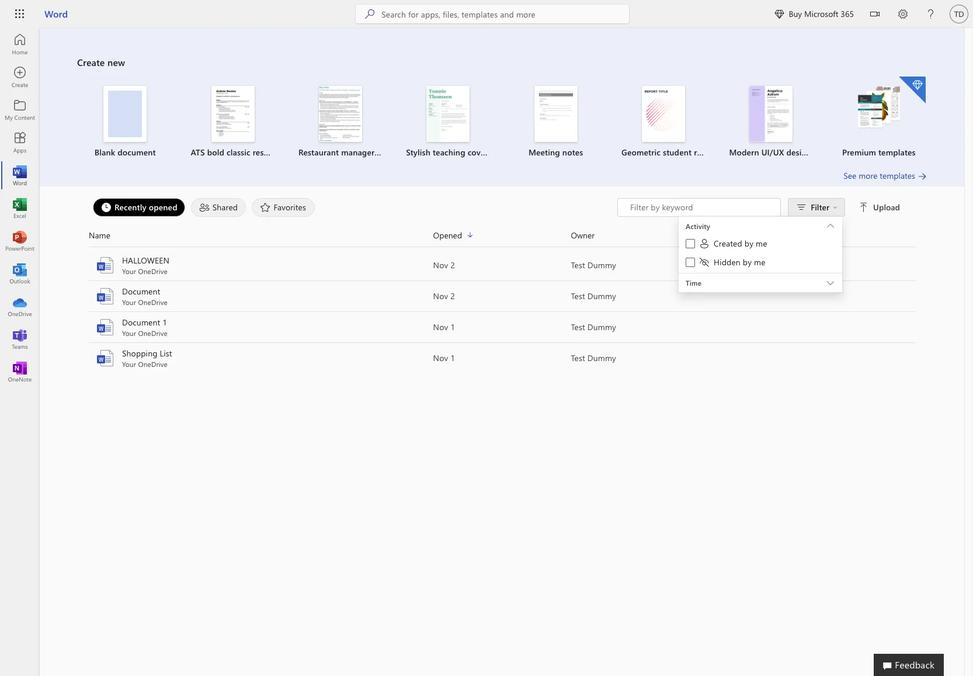 Task type: vqa. For each thing, say whether or not it's contained in the screenshot.
third the Test from the bottom of the Create new main content
yes



Task type: locate. For each thing, give the bounding box(es) containing it.
 upload
[[860, 202, 901, 213]]

0 vertical spatial nov 2
[[433, 259, 455, 271]]

1 onedrive from the top
[[138, 267, 168, 276]]

navigation
[[0, 28, 40, 388]]

cover
[[468, 147, 488, 158], [822, 147, 842, 158]]

1 vertical spatial document
[[122, 317, 160, 328]]

4 test dummy from the top
[[571, 352, 617, 364]]

created by me element
[[699, 238, 768, 250]]

cover left premium
[[822, 147, 842, 158]]

your up shopping
[[122, 328, 136, 338]]

1 vertical spatial templates
[[880, 170, 916, 181]]

tab list containing recently opened
[[90, 198, 618, 217]]

0 vertical spatial me
[[756, 238, 768, 249]]

2 nov 1 from the top
[[433, 352, 455, 364]]

1 dummy from the top
[[588, 259, 617, 271]]

created by me checkbox item
[[679, 236, 843, 254]]

word image
[[14, 169, 26, 181], [96, 256, 115, 275], [96, 287, 115, 306]]

3 test from the top
[[571, 321, 586, 333]]

name button
[[89, 229, 433, 242]]

2 word image from the top
[[96, 349, 115, 368]]

td
[[955, 10, 965, 18]]

2 test dummy from the top
[[571, 290, 617, 302]]

shopping list your onedrive
[[122, 348, 172, 369]]

create image
[[14, 71, 26, 83]]

test dummy
[[571, 259, 617, 271], [571, 290, 617, 302], [571, 321, 617, 333], [571, 352, 617, 364]]

recently opened
[[115, 201, 178, 212]]

document down halloween your onedrive
[[122, 286, 160, 297]]

letter
[[491, 147, 511, 158], [845, 147, 865, 158]]

1 nov from the top
[[433, 259, 448, 271]]

 buy microsoft 365
[[775, 8, 854, 19]]

create
[[77, 56, 105, 68]]

stylish teaching cover letter image
[[427, 86, 470, 142]]

list
[[77, 75, 928, 170]]

onedrive down list
[[138, 359, 168, 369]]

1 vertical spatial nov 1
[[433, 352, 455, 364]]

2 dummy from the top
[[588, 290, 617, 302]]

1 vertical spatial word image
[[96, 349, 115, 368]]

3 menu from the top
[[679, 236, 843, 273]]

2 2 from the top
[[451, 290, 455, 302]]

2 document from the top
[[122, 317, 160, 328]]

hidden by me element
[[699, 257, 766, 268]]

word image for halloween
[[96, 256, 115, 275]]

by up the hidden by me
[[745, 238, 754, 249]]

me for hidden by me
[[755, 257, 766, 268]]

onedrive up the document 1 your onedrive
[[138, 297, 168, 307]]

1 test from the top
[[571, 259, 586, 271]]

1 horizontal spatial resume
[[377, 147, 405, 158]]

onedrive inside halloween your onedrive
[[138, 267, 168, 276]]

templates up the see more templates button
[[879, 147, 916, 158]]

document
[[122, 286, 160, 297], [122, 317, 160, 328]]

0 horizontal spatial letter
[[491, 147, 511, 158]]

test for halloween
[[571, 259, 586, 271]]

activity down filter by keyword text box
[[686, 222, 711, 231]]

4 dummy from the top
[[588, 352, 617, 364]]

time
[[686, 278, 702, 288]]

manager
[[341, 147, 375, 158]]

your
[[122, 267, 136, 276], [122, 297, 136, 307], [122, 328, 136, 338], [122, 359, 136, 369]]

activity up hidden
[[709, 229, 736, 240]]

4 your from the top
[[122, 359, 136, 369]]

meeting notes
[[529, 147, 584, 158]]

created
[[714, 238, 743, 249]]

name document cell
[[89, 286, 433, 307]]

0 horizontal spatial cover
[[468, 147, 488, 158]]

student
[[663, 147, 692, 158]]

list containing blank document
[[77, 75, 928, 170]]

word image inside name shopping list cell
[[96, 349, 115, 368]]

1 nov 1 from the top
[[433, 321, 455, 333]]

document inside document your onedrive
[[122, 286, 160, 297]]

onedrive
[[138, 267, 168, 276], [138, 297, 168, 307], [138, 328, 168, 338], [138, 359, 168, 369]]

2 nov 2 from the top
[[433, 290, 455, 302]]

1 resume from the left
[[253, 147, 280, 158]]

name document 1 cell
[[89, 317, 433, 338]]

name shopping list cell
[[89, 348, 433, 369]]

2 your from the top
[[122, 297, 136, 307]]

3 dummy from the top
[[588, 321, 617, 333]]

ats
[[191, 147, 205, 158]]

test dummy for shopping list
[[571, 352, 617, 364]]

premium templates diamond image
[[899, 77, 926, 103]]

1 your from the top
[[122, 267, 136, 276]]

word image inside name document 1 cell
[[96, 318, 115, 337]]

your down halloween
[[122, 267, 136, 276]]

list
[[160, 348, 172, 359]]

restaurant manager resume image
[[319, 86, 362, 142]]

your down shopping
[[122, 359, 136, 369]]

1 for list
[[451, 352, 455, 364]]

4 nov from the top
[[433, 352, 448, 364]]

cover right teaching
[[468, 147, 488, 158]]

blank document element
[[78, 86, 172, 158]]

onedrive inside the document 1 your onedrive
[[138, 328, 168, 338]]

your up the document 1 your onedrive
[[122, 297, 136, 307]]

1
[[163, 317, 167, 328], [451, 321, 455, 333], [451, 352, 455, 364]]

bold
[[207, 147, 224, 158]]

4 onedrive from the top
[[138, 359, 168, 369]]

created by me
[[714, 238, 768, 249]]

your inside shopping list your onedrive
[[122, 359, 136, 369]]

ats bold classic resume image
[[211, 86, 255, 142]]

1 letter from the left
[[491, 147, 511, 158]]

2 vertical spatial word image
[[96, 287, 115, 306]]

3 test dummy from the top
[[571, 321, 617, 333]]

halloween
[[122, 255, 170, 266]]

test
[[571, 259, 586, 271], [571, 290, 586, 302], [571, 321, 586, 333], [571, 352, 586, 364]]

0 vertical spatial by
[[745, 238, 754, 249]]

templates right more at the right top of page
[[880, 170, 916, 181]]

nov 1
[[433, 321, 455, 333], [433, 352, 455, 364]]

word image up excel icon at the top of the page
[[14, 169, 26, 181]]

document down document your onedrive
[[122, 317, 160, 328]]

1 for 1
[[451, 321, 455, 333]]

letter up the see
[[845, 147, 865, 158]]

word image inside name document cell
[[96, 287, 115, 306]]

1 horizontal spatial cover
[[822, 147, 842, 158]]

onedrive up list
[[138, 328, 168, 338]]

row containing name
[[89, 229, 916, 247]]

by down created by me
[[743, 257, 752, 268]]

me
[[756, 238, 768, 249], [755, 257, 766, 268]]

2 menu from the top
[[679, 217, 843, 274]]

restaurant manager resume
[[299, 147, 405, 158]]

2 onedrive from the top
[[138, 297, 168, 307]]

geometric student report
[[622, 147, 718, 158]]

dummy for halloween
[[588, 259, 617, 271]]

restaurant
[[299, 147, 339, 158]]

name halloween cell
[[89, 255, 433, 276]]

menu
[[679, 216, 843, 217], [679, 217, 843, 274], [679, 236, 843, 273]]

shared tab
[[188, 198, 249, 217]]

templates
[[879, 147, 916, 158], [880, 170, 916, 181]]

word image down name
[[96, 256, 115, 275]]

nov 1 for shopping list
[[433, 352, 455, 364]]

nov 2 for halloween
[[433, 259, 455, 271]]

3 nov from the top
[[433, 321, 448, 333]]

1 document from the top
[[122, 286, 160, 297]]

dummy for document 1
[[588, 321, 617, 333]]

4 test from the top
[[571, 352, 586, 364]]

2 test from the top
[[571, 290, 586, 302]]

0 vertical spatial nov 1
[[433, 321, 455, 333]]

1 nov 2 from the top
[[433, 259, 455, 271]]

see
[[844, 170, 857, 181]]

nov 2 for document
[[433, 290, 455, 302]]

nov for document 1
[[433, 321, 448, 333]]

nov
[[433, 259, 448, 271], [433, 290, 448, 302], [433, 321, 448, 333], [433, 352, 448, 364]]

onedrive image
[[14, 300, 26, 312]]

word image left the document 1 your onedrive
[[96, 318, 115, 337]]

document your onedrive
[[122, 286, 168, 307]]

0 vertical spatial templates
[[879, 147, 916, 158]]

designer
[[787, 147, 820, 158]]

1 test dummy from the top
[[571, 259, 617, 271]]

2 for halloween
[[451, 259, 455, 271]]

resume left stylish
[[377, 147, 405, 158]]

dummy for shopping list
[[588, 352, 617, 364]]

classic
[[227, 147, 251, 158]]

hidden by me checkbox item
[[679, 254, 843, 273]]

word image left document your onedrive
[[96, 287, 115, 306]]

0 vertical spatial document
[[122, 286, 160, 297]]

me down created by me 'checkbox item'
[[755, 257, 766, 268]]

None search field
[[356, 5, 630, 23]]

3 onedrive from the top
[[138, 328, 168, 338]]

letter left meeting
[[491, 147, 511, 158]]

nov for shopping list
[[433, 352, 448, 364]]

Filter by keyword text field
[[630, 202, 775, 213]]

word banner
[[0, 0, 974, 30]]

tab list
[[90, 198, 618, 217]]

test dummy for document 1
[[571, 321, 617, 333]]

see more templates button
[[844, 170, 928, 182]]

1 vertical spatial 2
[[451, 290, 455, 302]]

resume right the classic
[[253, 147, 280, 158]]

1 vertical spatial nov 2
[[433, 290, 455, 302]]

0 vertical spatial word image
[[14, 169, 26, 181]]

shared element
[[191, 198, 246, 217]]

dummy
[[588, 259, 617, 271], [588, 290, 617, 302], [588, 321, 617, 333], [588, 352, 617, 364]]

activity, column 4 of 4 column header
[[709, 229, 916, 242]]

0 vertical spatial 2
[[451, 259, 455, 271]]

1 word image from the top
[[96, 318, 115, 337]]

nov 2
[[433, 259, 455, 271], [433, 290, 455, 302]]

word image left shopping
[[96, 349, 115, 368]]

meeting
[[529, 147, 560, 158]]

templates inside list
[[879, 147, 916, 158]]

1 horizontal spatial letter
[[845, 147, 865, 158]]

create new
[[77, 56, 125, 68]]

Search box. Suggestions appear as you type. search field
[[382, 5, 630, 23]]

1 vertical spatial by
[[743, 257, 752, 268]]

1 2 from the top
[[451, 259, 455, 271]]

2 resume from the left
[[377, 147, 405, 158]]

2 nov from the top
[[433, 290, 448, 302]]

0 vertical spatial word image
[[96, 318, 115, 337]]

1 inside the document 1 your onedrive
[[163, 317, 167, 328]]

2
[[451, 259, 455, 271], [451, 290, 455, 302]]

row
[[89, 229, 916, 247]]

your inside halloween your onedrive
[[122, 267, 136, 276]]

3 your from the top
[[122, 328, 136, 338]]

activity
[[686, 222, 711, 231], [709, 229, 736, 240]]

resume
[[253, 147, 280, 158], [377, 147, 405, 158]]

ats bold classic resume element
[[186, 86, 280, 158]]

meeting notes element
[[509, 86, 603, 158]]

document inside the document 1 your onedrive
[[122, 317, 160, 328]]

my content image
[[14, 104, 26, 116]]

none search field inside word banner
[[356, 5, 630, 23]]

word image inside name halloween cell
[[96, 256, 115, 275]]

onedrive inside document your onedrive
[[138, 297, 168, 307]]

1 vertical spatial me
[[755, 257, 766, 268]]

by
[[745, 238, 754, 249], [743, 257, 752, 268]]

nov for halloween
[[433, 259, 448, 271]]

premium templates
[[843, 147, 916, 158]]

word image
[[96, 318, 115, 337], [96, 349, 115, 368]]

restaurant manager resume element
[[294, 86, 405, 158]]

document
[[118, 147, 156, 158]]

nov for document
[[433, 290, 448, 302]]

365
[[841, 8, 854, 19]]

me up hidden by me 'checkbox item'
[[756, 238, 768, 249]]

onedrive down halloween
[[138, 267, 168, 276]]

1 vertical spatial word image
[[96, 256, 115, 275]]

0 horizontal spatial resume
[[253, 147, 280, 158]]



Task type: describe. For each thing, give the bounding box(es) containing it.
notes
[[563, 147, 584, 158]]

onenote image
[[14, 366, 26, 378]]

filter
[[811, 202, 830, 213]]


[[833, 205, 838, 210]]

see more templates
[[844, 170, 916, 181]]

hidden by me
[[714, 257, 766, 268]]

displaying 4 out of 9 files. status
[[618, 198, 903, 295]]

shopping
[[122, 348, 158, 359]]

create new main content
[[40, 28, 965, 374]]

owner button
[[571, 229, 709, 242]]

word image for shopping
[[96, 349, 115, 368]]

report
[[694, 147, 718, 158]]

premium
[[843, 147, 877, 158]]

modern ui/ux designer cover letter
[[730, 147, 865, 158]]

by for hidden
[[743, 257, 752, 268]]

geometric
[[622, 147, 661, 158]]

meeting notes image
[[535, 86, 578, 142]]

excel image
[[14, 202, 26, 214]]

stylish teaching cover letter element
[[402, 86, 511, 158]]

recently opened tab
[[90, 198, 188, 217]]

tab list inside create new main content
[[90, 198, 618, 217]]

feedback button
[[874, 654, 944, 676]]

premium templates image
[[858, 86, 901, 129]]

buy
[[789, 8, 803, 19]]


[[860, 203, 869, 212]]

microsoft
[[805, 8, 839, 19]]

opened button
[[433, 229, 571, 242]]

your inside the document 1 your onedrive
[[122, 328, 136, 338]]

word image for document
[[96, 287, 115, 306]]

blank document
[[94, 147, 156, 158]]

modern ui/ux designer cover letter image
[[750, 86, 793, 142]]

test for document
[[571, 290, 586, 302]]


[[871, 9, 880, 19]]

halloween your onedrive
[[122, 255, 170, 276]]

geometric student report image
[[642, 86, 686, 142]]

activity inside menu
[[686, 222, 711, 231]]

opened
[[149, 201, 178, 212]]

recently
[[115, 201, 147, 212]]

opened
[[433, 229, 462, 240]]

document for your
[[122, 286, 160, 297]]

test dummy for document
[[571, 290, 617, 302]]

activity inside column header
[[709, 229, 736, 240]]

premium templates element
[[833, 77, 926, 158]]

filter 
[[811, 202, 838, 213]]

geometric student report element
[[617, 86, 718, 158]]

dummy for document
[[588, 290, 617, 302]]

apps image
[[14, 137, 26, 148]]

owner
[[571, 229, 595, 240]]

templates inside button
[[880, 170, 916, 181]]

1 menu from the top
[[679, 216, 843, 217]]

upload
[[874, 202, 901, 213]]

modern
[[730, 147, 760, 158]]

ui/ux
[[762, 147, 785, 158]]

onedrive inside shopping list your onedrive
[[138, 359, 168, 369]]

1 cover from the left
[[468, 147, 488, 158]]

list inside create new main content
[[77, 75, 928, 170]]

nov 1 for document 1
[[433, 321, 455, 333]]


[[775, 9, 785, 19]]

me for created by me
[[756, 238, 768, 249]]

powerpoint image
[[14, 235, 26, 247]]

teams image
[[14, 333, 26, 345]]

test for document 1
[[571, 321, 586, 333]]

outlook image
[[14, 268, 26, 279]]

name
[[89, 229, 110, 240]]

stylish teaching cover letter
[[406, 147, 511, 158]]

test dummy for halloween
[[571, 259, 617, 271]]

favorites tab
[[249, 198, 318, 217]]

2 for document
[[451, 290, 455, 302]]

word image for document
[[96, 318, 115, 337]]

document for 1
[[122, 317, 160, 328]]

your inside document your onedrive
[[122, 297, 136, 307]]

ats bold classic resume
[[191, 147, 280, 158]]

row inside create new main content
[[89, 229, 916, 247]]

modern ui/ux designer cover letter element
[[725, 86, 865, 158]]

new
[[108, 56, 125, 68]]

td button
[[946, 0, 974, 28]]

favorites element
[[252, 198, 315, 217]]

more
[[859, 170, 878, 181]]

recently opened element
[[93, 198, 185, 217]]

word
[[44, 8, 68, 20]]

teaching
[[433, 147, 466, 158]]

home image
[[14, 39, 26, 50]]

hidden
[[714, 257, 741, 268]]

2 cover from the left
[[822, 147, 842, 158]]

blank
[[94, 147, 115, 158]]

by for created
[[745, 238, 754, 249]]

stylish
[[406, 147, 431, 158]]

document 1 your onedrive
[[122, 317, 168, 338]]

shared
[[213, 201, 238, 212]]

2 letter from the left
[[845, 147, 865, 158]]

favorites
[[274, 201, 306, 212]]

feedback
[[896, 659, 935, 671]]

test for shopping list
[[571, 352, 586, 364]]

 button
[[861, 0, 890, 30]]



